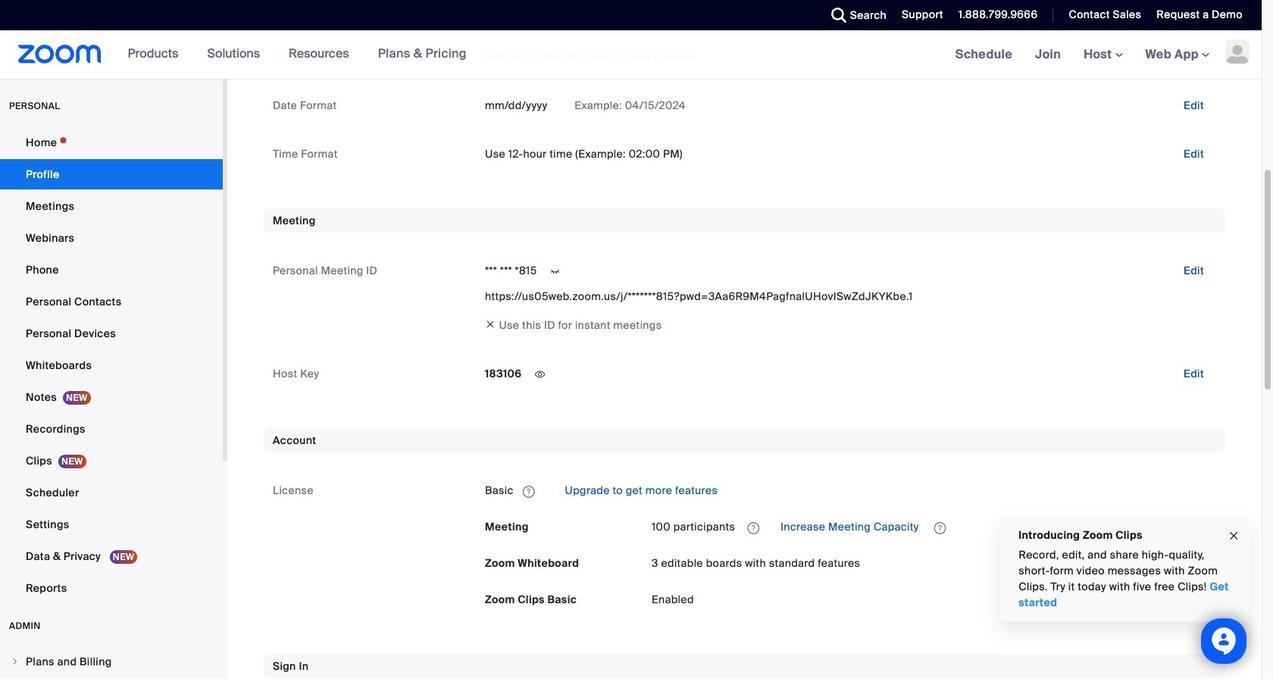 Task type: locate. For each thing, give the bounding box(es) containing it.
learn more about your license type image
[[521, 486, 536, 497]]

profile picture image
[[1226, 39, 1250, 64]]

zoom logo image
[[18, 45, 101, 64]]

banner
[[0, 30, 1262, 80]]

close image
[[1228, 527, 1240, 545]]

show personal meeting id image
[[543, 265, 567, 278]]

menu item
[[0, 647, 223, 676]]

application
[[485, 479, 1217, 503], [652, 515, 1217, 539]]



Task type: describe. For each thing, give the bounding box(es) containing it.
personal menu menu
[[0, 127, 223, 605]]

product information navigation
[[101, 30, 478, 79]]

0 vertical spatial application
[[485, 479, 1217, 503]]

learn more about your meeting license image
[[743, 521, 764, 535]]

hide host key image
[[528, 368, 552, 382]]

meetings navigation
[[944, 30, 1262, 80]]

right image
[[11, 657, 20, 666]]

1 vertical spatial application
[[652, 515, 1217, 539]]



Task type: vqa. For each thing, say whether or not it's contained in the screenshot.
Personal Menu menu
yes



